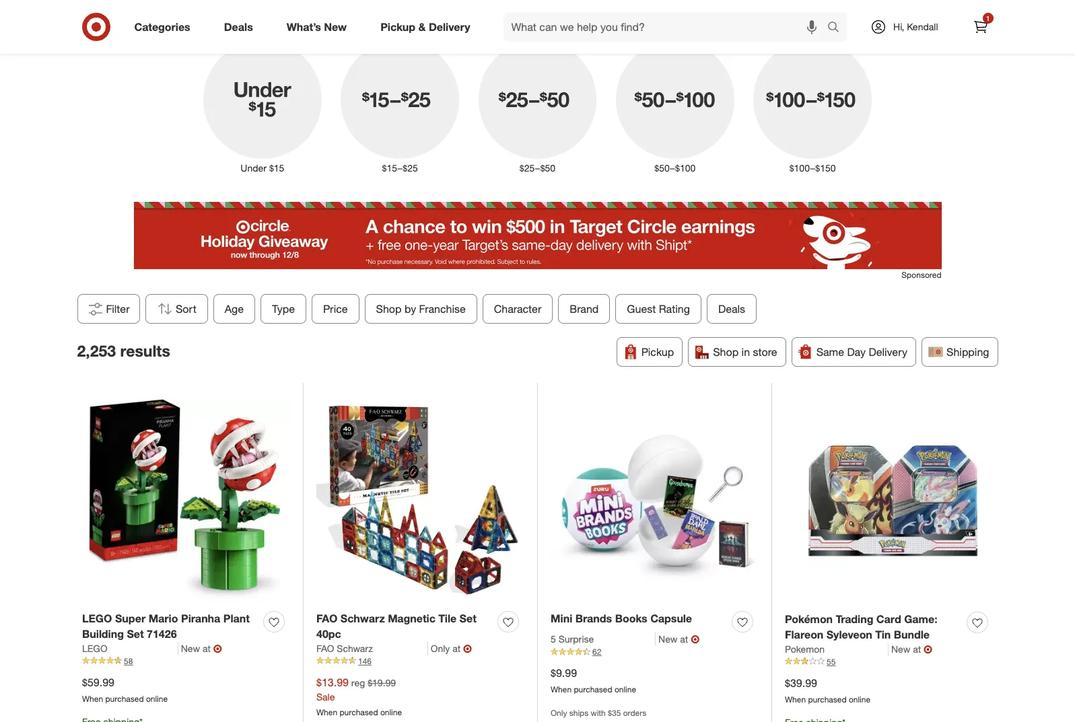 Task type: describe. For each thing, give the bounding box(es) containing it.
new at ¬ for capsule
[[658, 633, 700, 646]]

deals for 'deals' button
[[718, 302, 745, 316]]

40pc
[[316, 627, 341, 641]]

$35
[[608, 708, 621, 718]]

price button
[[311, 294, 359, 324]]

shop for shop by franchise
[[376, 302, 401, 316]]

¬ for pokémon trading card game: flareon syleveon tin bundle
[[924, 643, 932, 656]]

brand button
[[558, 294, 610, 324]]

brands
[[575, 612, 612, 625]]

purchased inside $13.99 reg $19.99 sale when purchased online
[[340, 707, 378, 717]]

$100–$150 link
[[744, 38, 881, 175]]

tin
[[875, 628, 891, 642]]

under $15
[[241, 162, 284, 174]]

only for ¬
[[431, 643, 450, 654]]

books
[[615, 612, 647, 625]]

shop for shop by price
[[474, 4, 522, 28]]

filter
[[106, 302, 130, 316]]

5 surprise link
[[551, 633, 656, 646]]

what's new
[[287, 20, 347, 33]]

pokémon
[[785, 613, 833, 626]]

when for $59.99
[[82, 694, 103, 704]]

trading
[[836, 613, 873, 626]]

71426
[[147, 627, 177, 641]]

shop by price
[[474, 4, 601, 28]]

bundle
[[894, 628, 930, 642]]

super
[[115, 612, 146, 625]]

shop for shop in store
[[713, 345, 739, 359]]

$50–$100 link
[[606, 38, 744, 175]]

What can we help you find? suggestions appear below search field
[[503, 12, 831, 42]]

set inside fao schwarz magnetic tile set 40pc
[[459, 612, 476, 625]]

magnetic
[[388, 612, 435, 625]]

$50–$100
[[654, 162, 696, 174]]

pickup for pickup
[[641, 345, 674, 359]]

in
[[742, 345, 750, 359]]

shop in store
[[713, 345, 777, 359]]

$39.99
[[785, 677, 817, 690]]

plant
[[223, 612, 250, 625]]

rating
[[659, 302, 690, 316]]

new for pokémon trading card game: flareon syleveon tin bundle
[[891, 643, 910, 655]]

146 link
[[316, 656, 524, 667]]

type button
[[260, 294, 306, 324]]

reg
[[351, 677, 365, 689]]

delivery for same day delivery
[[869, 345, 907, 359]]

lego for lego super mario piranha plant building set 71426
[[82, 612, 112, 625]]

sort button
[[145, 294, 208, 324]]

same day delivery button
[[791, 337, 916, 367]]

pickup for pickup & delivery
[[380, 20, 415, 33]]

lego super mario piranha plant building set 71426 link
[[82, 611, 258, 642]]

guest rating
[[627, 302, 690, 316]]

55 link
[[785, 656, 993, 668]]

building
[[82, 627, 124, 641]]

purchased for $9.99
[[574, 685, 612, 695]]

only ships with $35 orders
[[551, 708, 646, 718]]

schwarz for fao schwarz
[[337, 643, 373, 654]]

fao schwarz
[[316, 643, 373, 654]]

capsule
[[650, 612, 692, 625]]

guest rating button
[[615, 294, 701, 324]]

categories
[[134, 20, 190, 33]]

pokemon
[[785, 643, 825, 655]]

$100–$150
[[789, 162, 836, 174]]

results
[[120, 341, 170, 360]]

$19.99
[[368, 677, 396, 689]]

only at ¬
[[431, 642, 472, 656]]

2,253
[[77, 341, 116, 360]]

shop in store button
[[688, 337, 786, 367]]

price
[[554, 4, 601, 28]]

lego super mario piranha plant building set 71426
[[82, 612, 250, 641]]

deals for deals link at the top left of page
[[224, 20, 253, 33]]

pokémon trading card game: flareon syleveon tin bundle link
[[785, 612, 961, 643]]

pickup & delivery
[[380, 20, 470, 33]]

under $15 link
[[194, 38, 331, 175]]

kendall
[[907, 21, 938, 32]]

brand
[[569, 302, 598, 316]]

character button
[[482, 294, 553, 324]]

mini brands books capsule link
[[551, 611, 692, 627]]

price
[[323, 302, 347, 316]]

deals button
[[706, 294, 756, 324]]

$15–$25 link
[[331, 38, 469, 175]]

set inside 'lego super mario piranha plant building set 71426'
[[127, 627, 144, 641]]

pokémon trading card game: flareon syleveon tin bundle
[[785, 613, 937, 642]]

at for game:
[[913, 643, 921, 655]]

surprise
[[559, 634, 594, 645]]

what's
[[287, 20, 321, 33]]

mario
[[149, 612, 178, 625]]

at for tile
[[452, 643, 461, 654]]

mini
[[551, 612, 572, 625]]

new at ¬ for game:
[[891, 643, 932, 656]]

at for piranha
[[203, 643, 211, 654]]

guest
[[627, 302, 656, 316]]

store
[[753, 345, 777, 359]]

¬ for mini brands books capsule
[[691, 633, 700, 646]]



Task type: vqa. For each thing, say whether or not it's contained in the screenshot.
'8-'
no



Task type: locate. For each thing, give the bounding box(es) containing it.
lego for lego
[[82, 643, 107, 654]]

0 horizontal spatial shop
[[376, 302, 401, 316]]

deals inside 'deals' button
[[718, 302, 745, 316]]

$15–$25
[[382, 162, 418, 174]]

fao for fao schwarz
[[316, 643, 334, 654]]

shipping button
[[922, 337, 998, 367]]

55
[[827, 657, 836, 667]]

0 horizontal spatial only
[[431, 643, 450, 654]]

when for $9.99
[[551, 685, 572, 695]]

1 vertical spatial set
[[127, 627, 144, 641]]

fao up 40pc
[[316, 612, 337, 625]]

delivery
[[429, 20, 470, 33], [869, 345, 907, 359]]

type
[[272, 302, 295, 316]]

1 horizontal spatial by
[[527, 4, 549, 28]]

online for $39.99
[[849, 695, 870, 705]]

$39.99 when purchased online
[[785, 677, 870, 705]]

sale
[[316, 691, 335, 703]]

purchased down $59.99
[[105, 694, 144, 704]]

same
[[816, 345, 844, 359]]

only up 146 link
[[431, 643, 450, 654]]

fao schwarz magnetic tile set 40pc
[[316, 612, 476, 641]]

delivery right &
[[429, 20, 470, 33]]

$9.99
[[551, 667, 577, 680]]

deals up shop in store 'button'
[[718, 302, 745, 316]]

online inside $39.99 when purchased online
[[849, 695, 870, 705]]

new for lego super mario piranha plant building set 71426
[[181, 643, 200, 654]]

1 vertical spatial lego
[[82, 643, 107, 654]]

$25–$50 link
[[469, 38, 606, 175]]

when inside $59.99 when purchased online
[[82, 694, 103, 704]]

deals inside deals link
[[224, 20, 253, 33]]

game:
[[904, 613, 937, 626]]

new up 55 "link"
[[891, 643, 910, 655]]

2 horizontal spatial shop
[[713, 345, 739, 359]]

schwarz up the 146 at left bottom
[[337, 643, 373, 654]]

purchased inside $59.99 when purchased online
[[105, 694, 144, 704]]

0 horizontal spatial delivery
[[429, 20, 470, 33]]

search button
[[821, 12, 854, 44]]

lego inside 'lego super mario piranha plant building set 71426'
[[82, 612, 112, 625]]

0 vertical spatial only
[[431, 643, 450, 654]]

search
[[821, 21, 854, 35]]

flareon
[[785, 628, 823, 642]]

purchased for $59.99
[[105, 694, 144, 704]]

mini brands books capsule
[[551, 612, 692, 625]]

1 vertical spatial pickup
[[641, 345, 674, 359]]

fao schwarz magnetic tile set 40pc image
[[316, 396, 524, 604], [316, 396, 524, 604]]

1 horizontal spatial only
[[551, 708, 567, 718]]

when down the $9.99
[[551, 685, 572, 695]]

by for price
[[527, 4, 549, 28]]

shop inside button
[[376, 302, 401, 316]]

1 vertical spatial delivery
[[869, 345, 907, 359]]

new at ¬ down the capsule
[[658, 633, 700, 646]]

shop by franchise button
[[364, 294, 477, 324]]

fao down 40pc
[[316, 643, 334, 654]]

pickup inside button
[[641, 345, 674, 359]]

set
[[459, 612, 476, 625], [127, 627, 144, 641]]

1 horizontal spatial deals
[[718, 302, 745, 316]]

shop by franchise
[[376, 302, 465, 316]]

1 horizontal spatial delivery
[[869, 345, 907, 359]]

hi, kendall
[[893, 21, 938, 32]]

at up 58 link
[[203, 643, 211, 654]]

&
[[418, 20, 426, 33]]

what's new link
[[275, 12, 364, 42]]

shop
[[474, 4, 522, 28], [376, 302, 401, 316], [713, 345, 739, 359]]

schwarz
[[340, 612, 385, 625], [337, 643, 373, 654]]

pickup down guest rating button
[[641, 345, 674, 359]]

deals link
[[213, 12, 270, 42]]

purchased down reg
[[340, 707, 378, 717]]

pokémon trading card game: flareon syleveon tin bundle image
[[785, 396, 993, 604], [785, 396, 993, 604]]

1 vertical spatial by
[[404, 302, 416, 316]]

tile
[[438, 612, 456, 625]]

0 horizontal spatial new at ¬
[[181, 642, 222, 656]]

purchased for $39.99
[[808, 695, 847, 705]]

franchise
[[419, 302, 465, 316]]

schwarz inside fao schwarz magnetic tile set 40pc
[[340, 612, 385, 625]]

0 vertical spatial by
[[527, 4, 549, 28]]

when inside $9.99 when purchased online
[[551, 685, 572, 695]]

fao schwarz magnetic tile set 40pc link
[[316, 611, 492, 642]]

when inside $13.99 reg $19.99 sale when purchased online
[[316, 707, 337, 717]]

filter button
[[77, 294, 140, 324]]

fao for fao schwarz magnetic tile set 40pc
[[316, 612, 337, 625]]

new at ¬ for piranha
[[181, 642, 222, 656]]

only for with
[[551, 708, 567, 718]]

$59.99 when purchased online
[[82, 676, 168, 704]]

by inside button
[[404, 302, 416, 316]]

0 horizontal spatial pickup
[[380, 20, 415, 33]]

new up 58 link
[[181, 643, 200, 654]]

0 vertical spatial pickup
[[380, 20, 415, 33]]

2 horizontal spatial new at ¬
[[891, 643, 932, 656]]

online up 'orders'
[[615, 685, 636, 695]]

new at ¬ down bundle at bottom right
[[891, 643, 932, 656]]

$25–$50
[[520, 162, 555, 174]]

pickup button
[[616, 337, 683, 367]]

1 horizontal spatial set
[[459, 612, 476, 625]]

when
[[551, 685, 572, 695], [82, 694, 103, 704], [785, 695, 806, 705], [316, 707, 337, 717]]

new at ¬ down piranha
[[181, 642, 222, 656]]

mini brands books capsule image
[[551, 396, 758, 604], [551, 396, 758, 604]]

0 vertical spatial set
[[459, 612, 476, 625]]

1 fao from the top
[[316, 612, 337, 625]]

lego up building
[[82, 612, 112, 625]]

by for franchise
[[404, 302, 416, 316]]

1 vertical spatial only
[[551, 708, 567, 718]]

at down tile
[[452, 643, 461, 654]]

1 vertical spatial deals
[[718, 302, 745, 316]]

at down the capsule
[[680, 634, 688, 645]]

by
[[527, 4, 549, 28], [404, 302, 416, 316]]

0 vertical spatial shop
[[474, 4, 522, 28]]

0 horizontal spatial by
[[404, 302, 416, 316]]

1 vertical spatial shop
[[376, 302, 401, 316]]

$13.99 reg $19.99 sale when purchased online
[[316, 676, 402, 717]]

at down bundle at bottom right
[[913, 643, 921, 655]]

lego link
[[82, 642, 178, 656]]

fao inside fao schwarz magnetic tile set 40pc
[[316, 612, 337, 625]]

$59.99
[[82, 676, 114, 689]]

0 vertical spatial deals
[[224, 20, 253, 33]]

0 vertical spatial schwarz
[[340, 612, 385, 625]]

by left the price
[[527, 4, 549, 28]]

online down 55 "link"
[[849, 695, 870, 705]]

schwarz up fao schwarz link
[[340, 612, 385, 625]]

shop inside 'button'
[[713, 345, 739, 359]]

1 vertical spatial fao
[[316, 643, 334, 654]]

shipping
[[947, 345, 989, 359]]

advertisement region
[[134, 202, 941, 269]]

day
[[847, 345, 866, 359]]

online for $9.99
[[615, 685, 636, 695]]

lego super mario piranha plant building set 71426 image
[[82, 396, 289, 604], [82, 396, 289, 604]]

58 link
[[82, 656, 289, 667]]

5 surprise
[[551, 634, 594, 645]]

when inside $39.99 when purchased online
[[785, 695, 806, 705]]

0 vertical spatial fao
[[316, 612, 337, 625]]

2 vertical spatial shop
[[713, 345, 739, 359]]

online inside $59.99 when purchased online
[[146, 694, 168, 704]]

deals left what's on the top
[[224, 20, 253, 33]]

online inside $9.99 when purchased online
[[615, 685, 636, 695]]

purchased down $39.99
[[808, 695, 847, 705]]

sort
[[175, 302, 196, 316]]

purchased inside $9.99 when purchased online
[[574, 685, 612, 695]]

pickup left &
[[380, 20, 415, 33]]

¬ for lego super mario piranha plant building set 71426
[[213, 642, 222, 656]]

1 horizontal spatial new at ¬
[[658, 633, 700, 646]]

pickup
[[380, 20, 415, 33], [641, 345, 674, 359]]

categories link
[[123, 12, 207, 42]]

lego inside lego link
[[82, 643, 107, 654]]

when down sale
[[316, 707, 337, 717]]

0 vertical spatial lego
[[82, 612, 112, 625]]

at for capsule
[[680, 634, 688, 645]]

1
[[986, 14, 990, 22]]

hi,
[[893, 21, 904, 32]]

when down $59.99
[[82, 694, 103, 704]]

62 link
[[551, 646, 758, 658]]

pickup & delivery link
[[369, 12, 487, 42]]

0 horizontal spatial deals
[[224, 20, 253, 33]]

1 link
[[966, 12, 995, 42]]

under
[[241, 162, 267, 174]]

at inside only at ¬
[[452, 643, 461, 654]]

by left franchise
[[404, 302, 416, 316]]

lego
[[82, 612, 112, 625], [82, 643, 107, 654]]

delivery for pickup & delivery
[[429, 20, 470, 33]]

set right tile
[[459, 612, 476, 625]]

1 horizontal spatial shop
[[474, 4, 522, 28]]

new for mini brands books capsule
[[658, 634, 677, 645]]

online down 58 link
[[146, 694, 168, 704]]

2 lego from the top
[[82, 643, 107, 654]]

delivery inside button
[[869, 345, 907, 359]]

age
[[224, 302, 243, 316]]

only inside only at ¬
[[431, 643, 450, 654]]

online down $19.99
[[380, 707, 402, 717]]

¬ for fao schwarz magnetic tile set 40pc
[[463, 642, 472, 656]]

online inside $13.99 reg $19.99 sale when purchased online
[[380, 707, 402, 717]]

delivery right day at the top
[[869, 345, 907, 359]]

1 lego from the top
[[82, 612, 112, 625]]

new right what's on the top
[[324, 20, 347, 33]]

when down $39.99
[[785, 695, 806, 705]]

new at ¬
[[658, 633, 700, 646], [181, 642, 222, 656], [891, 643, 932, 656]]

same day delivery
[[816, 345, 907, 359]]

fao
[[316, 612, 337, 625], [316, 643, 334, 654]]

card
[[876, 613, 901, 626]]

schwarz for fao schwarz magnetic tile set 40pc
[[340, 612, 385, 625]]

$13.99
[[316, 676, 349, 689]]

fao schwarz link
[[316, 642, 428, 656]]

online for $59.99
[[146, 694, 168, 704]]

1 horizontal spatial pickup
[[641, 345, 674, 359]]

lego down building
[[82, 643, 107, 654]]

ships
[[569, 708, 588, 718]]

only
[[431, 643, 450, 654], [551, 708, 567, 718]]

2 fao from the top
[[316, 643, 334, 654]]

online
[[615, 685, 636, 695], [146, 694, 168, 704], [849, 695, 870, 705], [380, 707, 402, 717]]

0 horizontal spatial set
[[127, 627, 144, 641]]

pokemon link
[[785, 643, 889, 656]]

new
[[324, 20, 347, 33], [658, 634, 677, 645], [181, 643, 200, 654], [891, 643, 910, 655]]

when for $39.99
[[785, 695, 806, 705]]

set up lego link
[[127, 627, 144, 641]]

at
[[680, 634, 688, 645], [203, 643, 211, 654], [452, 643, 461, 654], [913, 643, 921, 655]]

purchased up "with"
[[574, 685, 612, 695]]

new up 62 link
[[658, 634, 677, 645]]

0 vertical spatial delivery
[[429, 20, 470, 33]]

sponsored
[[902, 270, 941, 280]]

purchased inside $39.99 when purchased online
[[808, 695, 847, 705]]

2,253 results
[[77, 341, 170, 360]]

146
[[358, 656, 372, 666]]

orders
[[623, 708, 646, 718]]

1 vertical spatial schwarz
[[337, 643, 373, 654]]

only left ships
[[551, 708, 567, 718]]

with
[[591, 708, 606, 718]]



